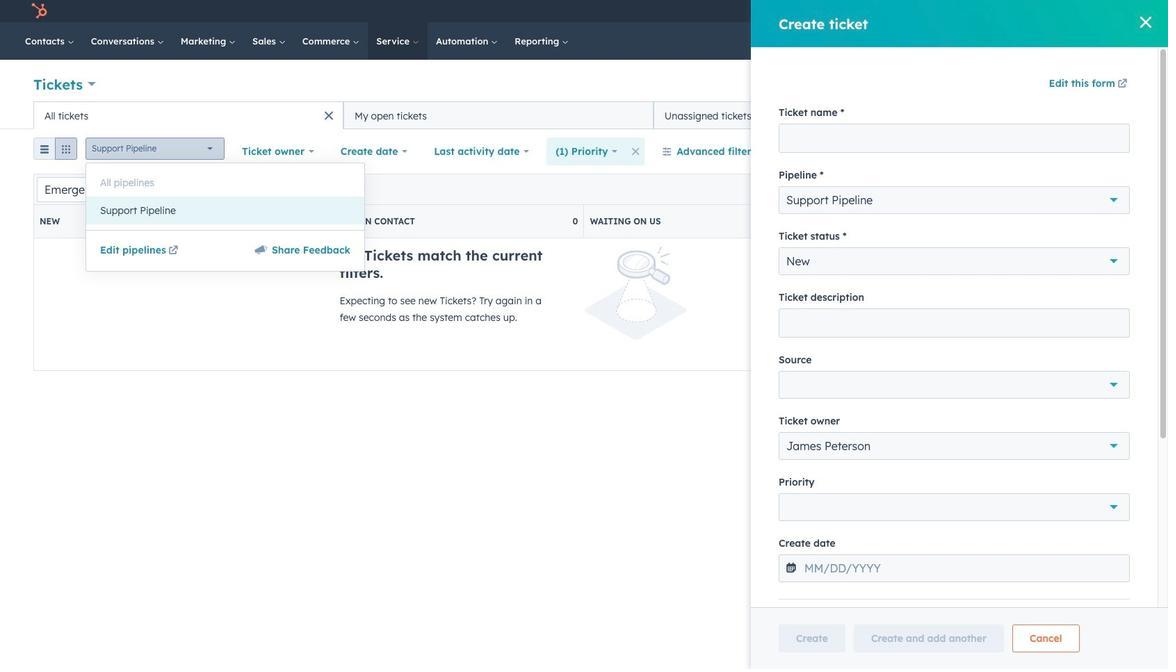 Task type: describe. For each thing, give the bounding box(es) containing it.
Search ID, name, or description search field
[[37, 177, 211, 202]]

link opens in a new window image
[[168, 243, 178, 260]]

link opens in a new window image
[[168, 246, 178, 257]]

clear input image
[[186, 185, 197, 196]]

Search HubSpot search field
[[973, 29, 1119, 53]]



Task type: locate. For each thing, give the bounding box(es) containing it.
list box
[[86, 163, 364, 230]]

menu
[[800, 0, 1151, 22]]

marketplaces image
[[902, 6, 914, 19]]

james peterson image
[[1007, 5, 1019, 17]]

group
[[33, 138, 77, 165]]

banner
[[33, 70, 1135, 102]]



Task type: vqa. For each thing, say whether or not it's contained in the screenshot.
Search ID, name, or description search box
yes



